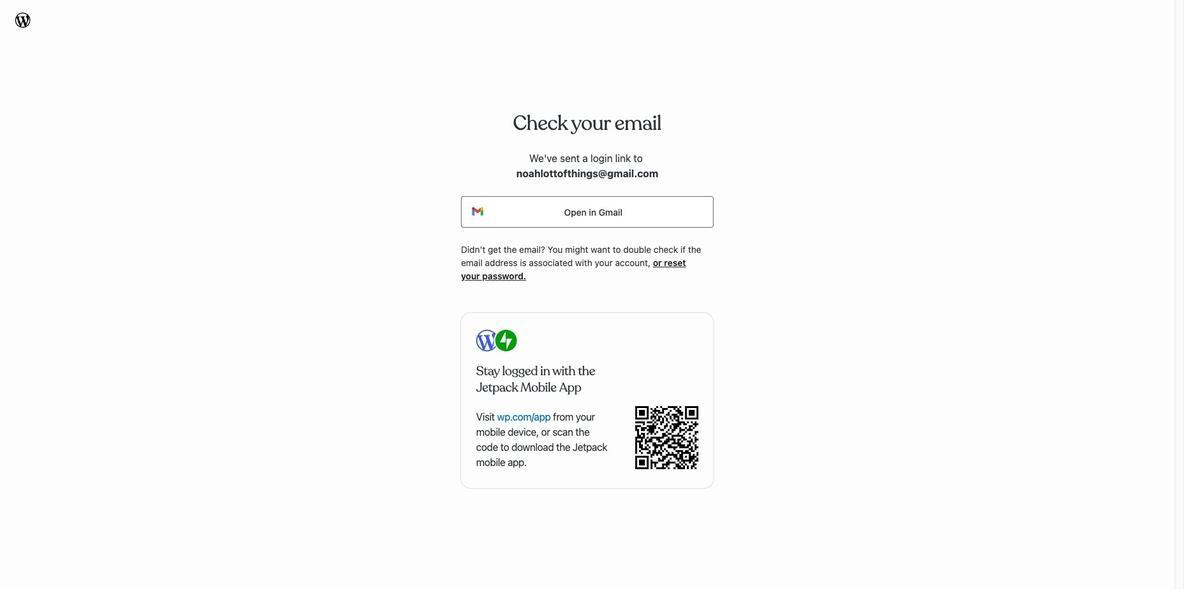Task type: locate. For each thing, give the bounding box(es) containing it.
main content
[[0, 0, 714, 489]]

wordpress and jetpack app image
[[476, 329, 519, 354]]



Task type: vqa. For each thing, say whether or not it's contained in the screenshot.
WORDPRESS AND JETPACK APP image on the bottom of page
yes



